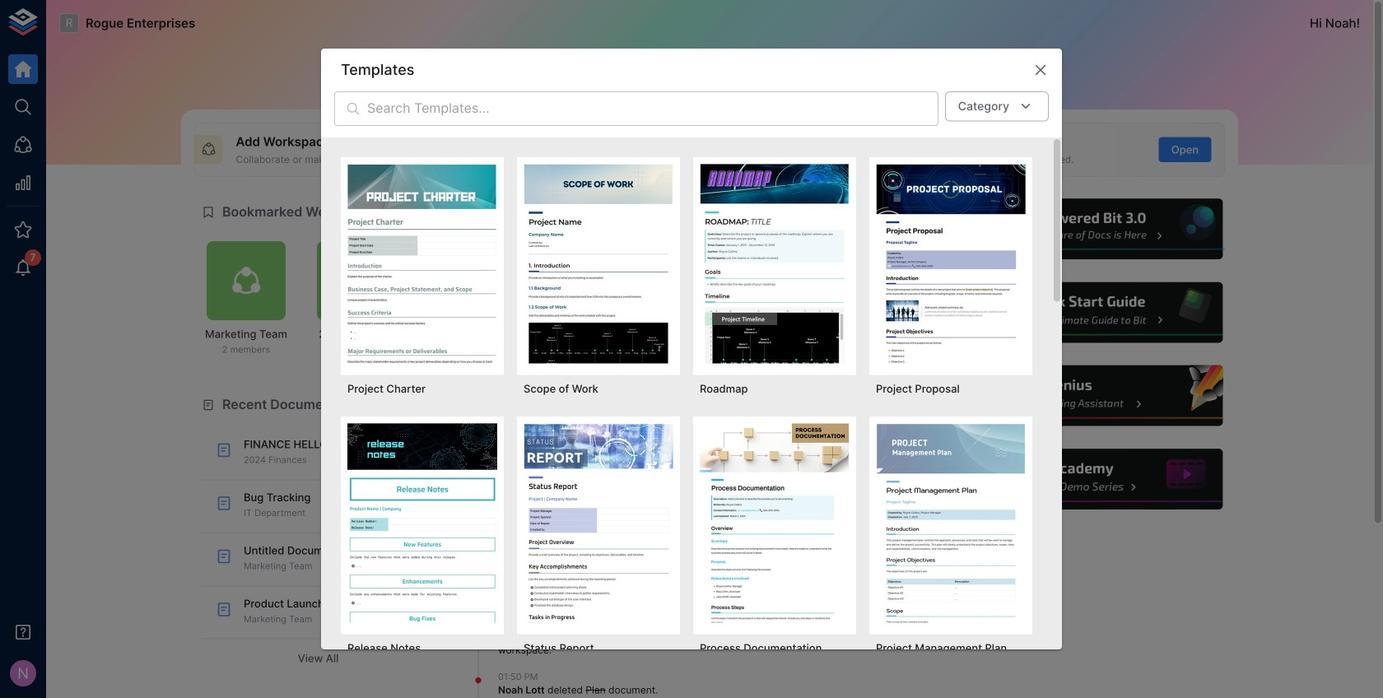 Task type: locate. For each thing, give the bounding box(es) containing it.
status report image
[[524, 423, 674, 623]]

dialog
[[321, 48, 1062, 698]]

project proposal image
[[876, 164, 1026, 364]]

2 help image from the top
[[978, 280, 1225, 345]]

3 help image from the top
[[978, 363, 1225, 429]]

project charter image
[[348, 164, 497, 364]]

help image
[[978, 196, 1225, 262], [978, 280, 1225, 345], [978, 363, 1225, 429], [978, 447, 1225, 512]]

roadmap image
[[700, 164, 850, 364]]

project management plan image
[[876, 423, 1026, 623]]



Task type: describe. For each thing, give the bounding box(es) containing it.
1 help image from the top
[[978, 196, 1225, 262]]

Search Templates... text field
[[367, 91, 939, 126]]

process documentation image
[[700, 423, 850, 623]]

scope of work image
[[524, 164, 674, 364]]

release notes image
[[348, 423, 497, 623]]

4 help image from the top
[[978, 447, 1225, 512]]



Task type: vqa. For each thing, say whether or not it's contained in the screenshot.
fourth Help image from the top of the page
yes



